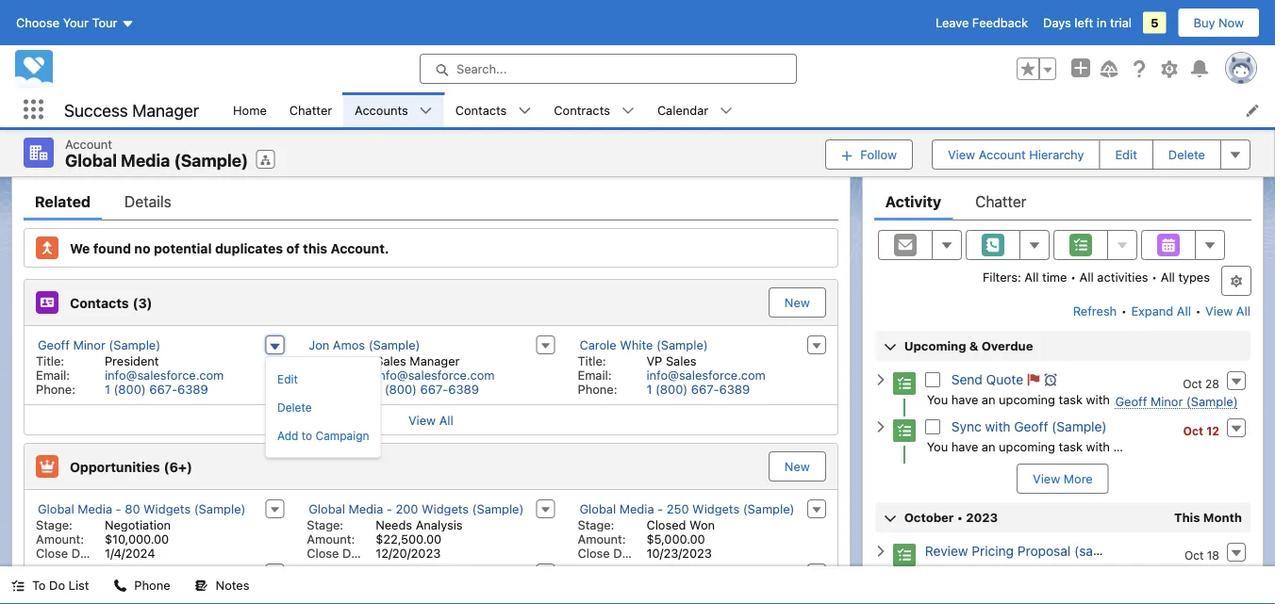 Task type: describe. For each thing, give the bounding box(es) containing it.
this month
[[1174, 511, 1242, 525]]

250
[[667, 502, 689, 516]]

1 inside info@salesforce.com 1 (800) 667-6389
[[376, 382, 381, 396]]

event image
[[893, 592, 916, 605]]

upcoming & overdue button
[[875, 331, 1251, 361]]

1/4/2024
[[105, 546, 155, 560]]

info@salesforce.com 1 (800) 667-6389
[[376, 368, 495, 396]]

sync
[[952, 420, 982, 435]]

tab list containing related
[[24, 183, 838, 221]]

needs analysis amount:
[[307, 518, 463, 546]]

activity
[[886, 193, 942, 211]]

days left in trial
[[1043, 16, 1132, 30]]

now
[[1219, 16, 1244, 30]]

october
[[904, 511, 954, 525]]

view account hierarchy
[[948, 147, 1084, 162]]

leave feedback
[[936, 16, 1028, 30]]

task image for have
[[893, 373, 916, 395]]

info@salesforce.com link for president
[[105, 368, 224, 382]]

(sample)
[[1074, 544, 1128, 560]]

delete
[[1169, 147, 1206, 162]]

(sample) right 250
[[743, 502, 795, 516]]

info@salesforce.com phone: for vp
[[578, 368, 766, 396]]

all left time on the top right of page
[[1025, 270, 1039, 284]]

pricing
[[972, 544, 1014, 560]]

leave feedback link
[[936, 16, 1028, 30]]

carole white (sample) element
[[566, 334, 837, 398]]

to do list
[[32, 579, 89, 593]]

needs
[[376, 518, 412, 532]]

email: inside vp sales email:
[[578, 368, 612, 382]]

buy
[[1194, 16, 1215, 30]]

trial
[[1110, 16, 1132, 30]]

text default image inside accounts list item
[[420, 104, 433, 117]]

october  •  2023
[[904, 511, 998, 525]]

all inside related tab panel
[[439, 413, 454, 427]]

closed
[[647, 518, 686, 532]]

have for you have an upcoming task with
[[952, 440, 978, 454]]

close for negotiation amount:
[[36, 546, 68, 560]]

- for 200
[[387, 502, 392, 516]]

details
[[125, 193, 171, 211]]

review pricing proposal (sample)
[[925, 544, 1128, 560]]

(sample) inside you had a task with carole white (sample)
[[1120, 566, 1171, 580]]

amount: for needs analysis amount:
[[307, 532, 355, 546]]

667- for vp sales email:
[[691, 382, 719, 396]]

200
[[396, 502, 418, 516]]

- for 140
[[387, 566, 392, 580]]

choose your tour button
[[15, 8, 135, 38]]

(sample) up the vp
[[656, 338, 708, 352]]

you had a task with carole white (sample)
[[927, 564, 1171, 580]]

refresh • expand all • view all
[[1073, 304, 1251, 318]]

global for global media (sample)
[[65, 150, 117, 171]]

opportunities image
[[36, 456, 58, 478]]

your
[[63, 16, 89, 30]]

negotiation
[[105, 518, 171, 532]]

stage: for needs analysis amount:
[[307, 518, 344, 532]]

text default image inside contacts list item
[[518, 104, 531, 117]]

(sample) up notes button on the left bottom of the page
[[194, 502, 246, 516]]

minor inside geoff minor (sample) link
[[73, 338, 105, 352]]

phone: for president email:
[[36, 382, 75, 396]]

global media - 200 widgets (sample) element
[[295, 498, 566, 562]]

carole inside you had a task with carole white (sample)
[[1043, 566, 1080, 580]]

you have an upcoming task with
[[927, 440, 1114, 454]]

oct 18
[[1185, 549, 1220, 562]]

all right time on the top right of page
[[1080, 270, 1094, 284]]

$5,000.00 close date: 10/23/2023
[[578, 532, 712, 560]]

activities
[[1097, 270, 1149, 284]]

widgets for negotiation
[[144, 502, 191, 516]]

send quote
[[952, 372, 1024, 388]]

with up you have an upcoming task with
[[985, 420, 1011, 435]]

1 (800) 667-6389 for vp sales email:
[[647, 382, 750, 396]]

oct 28
[[1183, 377, 1220, 391]]

details link
[[125, 183, 171, 221]]

had
[[952, 564, 973, 578]]

hierarchy
[[1029, 147, 1084, 162]]

(sample) inside you have an upcoming task with geoff minor (sample)
[[1187, 394, 1238, 408]]

10/23/2023
[[647, 546, 712, 560]]

- for 1750
[[658, 566, 663, 580]]

667- for president email:
[[149, 382, 177, 396]]

2 task image from the top
[[893, 420, 916, 443]]

geoff minor (sample) element
[[25, 334, 295, 398]]

18
[[1207, 549, 1220, 562]]

contracts
[[554, 103, 610, 117]]

delete button
[[1153, 139, 1222, 170]]

review pricing proposal (sample) link
[[925, 543, 1128, 560]]

manager for success manager
[[132, 100, 199, 120]]

home link
[[222, 92, 278, 127]]

we found no potential duplicates of this account.
[[70, 240, 389, 256]]

global media - 140 widgets (sample) element
[[295, 562, 566, 605]]

date: for 1/4/2024
[[71, 546, 102, 560]]

close for needs analysis amount:
[[307, 546, 339, 560]]

title: for geoff
[[36, 354, 64, 368]]

text default image inside to do list "button"
[[11, 580, 25, 593]]

widgets inside global media - 140 widgets (sample) link
[[420, 566, 467, 580]]

about
[[1240, 440, 1275, 454]]

global media - 200 widgets (sample) link
[[309, 502, 524, 517]]

an for you have an upcoming task with
[[982, 440, 996, 454]]

contacts for contacts (3)
[[70, 295, 129, 311]]

global for global media - 140 widgets (sample)
[[309, 566, 345, 580]]

contracts list item
[[543, 92, 646, 127]]

6389 for vp sales email:
[[719, 382, 750, 396]]

proposal
[[1018, 544, 1071, 560]]

new for opportunities (6+)
[[785, 460, 810, 474]]

info@salesforce.com link for vp sales
[[647, 368, 766, 382]]

task image for had
[[893, 544, 916, 567]]

accounts
[[355, 103, 408, 117]]

• down types
[[1196, 304, 1201, 318]]

won
[[690, 518, 715, 532]]

0 horizontal spatial account
[[65, 137, 112, 151]]

vp
[[647, 354, 663, 368]]

stage: inside global media - 400 widgets (sample) element
[[36, 582, 73, 596]]

phone
[[134, 579, 170, 593]]

you for you had a task with carole white (sample)
[[927, 564, 948, 578]]

• right activities
[[1152, 270, 1158, 284]]

1 (800) 667-6389 link inside the jon amos (sample) element
[[376, 382, 479, 396]]

closed won amount:
[[578, 518, 715, 546]]

text default image inside contracts list item
[[622, 104, 635, 117]]

0 horizontal spatial geoff minor (sample) link
[[38, 338, 161, 353]]

1 (800) 667-6389 link for president email:
[[105, 382, 208, 396]]

negotiation amount:
[[36, 518, 171, 546]]

stage: for negotiation amount:
[[36, 518, 73, 532]]

amount: for closed won amount:
[[578, 532, 626, 546]]

list
[[69, 579, 89, 593]]

view down types
[[1206, 304, 1233, 318]]

media for global media (sample)
[[121, 150, 170, 171]]

global media - 1750 widgets (sample) link
[[580, 566, 800, 581]]

success
[[64, 100, 128, 120]]

amos
[[333, 338, 365, 352]]

phone: for vp sales email:
[[578, 382, 617, 396]]

28
[[1206, 377, 1220, 391]]

global media - 400 widgets (sample) link
[[38, 566, 253, 581]]

oct for about
[[1183, 424, 1204, 438]]

(sample) right 200
[[472, 502, 524, 516]]

contacts image
[[36, 291, 58, 314]]

list containing home
[[222, 92, 1275, 127]]

with inside you have an upcoming task with geoff minor (sample)
[[1086, 392, 1110, 407]]

notes button
[[184, 567, 261, 605]]

1 vertical spatial carole white (sample) link
[[1043, 566, 1171, 581]]

text default image inside notes button
[[195, 580, 208, 593]]

we
[[70, 240, 90, 256]]

contacts for contacts
[[455, 103, 507, 117]]

• right time on the top right of page
[[1071, 270, 1076, 284]]

- for 80
[[116, 502, 121, 516]]

a
[[976, 564, 983, 578]]

analysis
[[416, 518, 463, 532]]

contacts link
[[444, 92, 518, 127]]

duplicates
[[215, 240, 283, 256]]

contacts (3)
[[70, 295, 152, 311]]

minor inside you have an upcoming task with geoff minor (sample)
[[1151, 394, 1183, 408]]

global media - 140 widgets (sample) link
[[309, 566, 522, 581]]

of
[[286, 240, 300, 256]]

2023
[[966, 511, 998, 525]]

widgets for qualification
[[151, 566, 198, 580]]

1 (800) 667-6389 link for vp sales email:
[[647, 382, 750, 396]]

1 (800) 667-6389 for president email:
[[105, 382, 208, 396]]

potential
[[154, 240, 212, 256]]

0 horizontal spatial view all link
[[25, 405, 837, 435]]

overdue
[[982, 339, 1033, 353]]

account inside view account hierarchy button
[[979, 147, 1026, 162]]

expand
[[1131, 304, 1174, 318]]

with up more
[[1086, 440, 1110, 454]]

do
[[49, 579, 65, 593]]

sync with geoff (sample)
[[952, 420, 1107, 435]]

media for global media - 200 widgets (sample)
[[349, 502, 383, 516]]

jon amos (sample) element
[[295, 334, 566, 398]]

global media - 400 widgets (sample) element
[[25, 562, 295, 605]]



Task type: vqa. For each thing, say whether or not it's contained in the screenshot.
President Email:
yes



Task type: locate. For each thing, give the bounding box(es) containing it.
global media - 1750 widgets (sample)
[[580, 566, 800, 580]]

1 horizontal spatial manager
[[410, 354, 460, 368]]

geoff minor (sample) link up president email:
[[38, 338, 161, 353]]

667- inside carole white (sample) element
[[691, 382, 719, 396]]

email:
[[36, 368, 70, 382], [578, 368, 612, 382]]

contacts inside related tab panel
[[70, 295, 129, 311]]

calendar list item
[[646, 92, 744, 127]]

new button for opportunities (6+)
[[769, 452, 826, 482]]

1 an from the top
[[982, 392, 996, 407]]

view all link
[[1205, 296, 1252, 326], [25, 405, 837, 435]]

2 horizontal spatial info@salesforce.com link
[[647, 368, 766, 382]]

2 667- from the left
[[420, 382, 448, 396]]

1 vertical spatial geoff
[[1115, 394, 1147, 408]]

info@salesforce.com phone:
[[36, 368, 224, 396], [578, 368, 766, 396]]

667-
[[149, 382, 177, 396], [420, 382, 448, 396], [691, 382, 719, 396]]

have inside you have an upcoming task with geoff minor (sample)
[[952, 392, 978, 407]]

0 horizontal spatial 6389
[[177, 382, 208, 396]]

0 horizontal spatial sales
[[376, 354, 406, 368]]

send quote link
[[952, 372, 1024, 388]]

oct for you had a task with carole white (sample)
[[1185, 549, 1204, 562]]

• left "expand"
[[1121, 304, 1127, 318]]

accounts list item
[[344, 92, 444, 127]]

1 info@salesforce.com from the left
[[105, 368, 224, 382]]

2 tab list from the left
[[874, 183, 1252, 221]]

media for global media - 250 widgets (sample)
[[620, 502, 654, 516]]

(sample) down global media - 200 widgets (sample) element
[[471, 566, 522, 580]]

2 vertical spatial geoff
[[1014, 420, 1048, 435]]

info@salesforce.com link down the carole white (sample)
[[647, 368, 766, 382]]

1 horizontal spatial (800)
[[385, 382, 417, 396]]

info@salesforce.com link inside "geoff minor (sample)" element
[[105, 368, 224, 382]]

1 tab list from the left
[[24, 183, 838, 221]]

upcoming
[[904, 339, 966, 353]]

0 vertical spatial manager
[[132, 100, 199, 120]]

• left 2023
[[957, 511, 963, 525]]

close inside the $5,000.00 close date: 10/23/2023
[[578, 546, 610, 560]]

white down (sample)
[[1083, 566, 1116, 580]]

2 1 from the left
[[376, 382, 381, 396]]

text default image left 'sync' at the right of page
[[874, 421, 887, 434]]

minor down oct 28
[[1151, 394, 1183, 408]]

1 (800) 667-6389 inside carole white (sample) element
[[647, 382, 750, 396]]

1 vertical spatial upcoming
[[999, 440, 1056, 454]]

6389 inside "geoff minor (sample)" element
[[177, 382, 208, 396]]

global media - 80 widgets (sample)
[[38, 502, 246, 516]]

1 vertical spatial contacts
[[70, 295, 129, 311]]

widgets inside global media - 1750 widgets (sample) link
[[698, 566, 745, 580]]

view account hierarchy button
[[932, 139, 1100, 170]]

task image
[[893, 373, 916, 395], [893, 420, 916, 443], [893, 544, 916, 567]]

2 close from the left
[[307, 546, 339, 560]]

with inside you had a task with carole white (sample)
[[1014, 564, 1038, 578]]

1 1 from the left
[[105, 382, 110, 396]]

view more
[[1033, 472, 1093, 486]]

1 info@salesforce.com phone: from the left
[[36, 368, 224, 396]]

minor
[[73, 338, 105, 352], [1151, 394, 1183, 408]]

contacts list item
[[444, 92, 543, 127]]

2 email: from the left
[[578, 368, 612, 382]]

related tab panel
[[24, 221, 838, 605]]

an for you have an upcoming task with geoff minor (sample)
[[982, 392, 996, 407]]

calendar link
[[646, 92, 720, 127]]

date: left 12/20/2023
[[342, 546, 373, 560]]

1 upcoming from the top
[[999, 392, 1056, 407]]

month
[[1203, 511, 1242, 525]]

info@salesforce.com link up view all
[[376, 368, 495, 382]]

5
[[1151, 16, 1159, 30]]

buy now button
[[1178, 8, 1260, 38]]

info@salesforce.com link for sales manager
[[376, 368, 495, 382]]

1 horizontal spatial chatter
[[976, 193, 1027, 211]]

president
[[105, 354, 159, 368]]

group
[[1017, 58, 1057, 80]]

1 horizontal spatial carole
[[1043, 566, 1080, 580]]

high-priority task image
[[1027, 374, 1041, 387]]

media up closed won amount: on the bottom
[[620, 502, 654, 516]]

(sample) right the phone
[[202, 566, 253, 580]]

667- up view all
[[420, 382, 448, 396]]

1 horizontal spatial 6389
[[448, 382, 479, 396]]

0 horizontal spatial 1 (800) 667-6389 link
[[105, 382, 208, 396]]

all left types
[[1161, 270, 1175, 284]]

info@salesforce.com inside carole white (sample) element
[[647, 368, 766, 382]]

global media - 400 widgets (sample)
[[38, 566, 253, 580]]

1 horizontal spatial sales
[[666, 354, 697, 368]]

global media - 250 widgets (sample) element
[[566, 498, 837, 562]]

1 horizontal spatial carole white (sample) link
[[1043, 566, 1171, 581]]

1 down the vp
[[647, 382, 652, 396]]

widgets inside global media - 250 widgets (sample) link
[[693, 502, 740, 516]]

date: inside the '$10,000.00 close date: 1/4/2024'
[[71, 546, 102, 560]]

1 1 (800) 667-6389 from the left
[[105, 382, 208, 396]]

carole white (sample) link up the vp
[[580, 338, 708, 353]]

search... button
[[420, 54, 797, 84]]

chatter link for home "link"
[[278, 92, 344, 127]]

2 an from the top
[[982, 440, 996, 454]]

3 667- from the left
[[691, 382, 719, 396]]

1 667- from the left
[[149, 382, 177, 396]]

task inside you had a task with carole white (sample)
[[986, 564, 1010, 578]]

media up needs analysis amount:
[[349, 502, 383, 516]]

$5,000.00
[[647, 532, 705, 546]]

view for view account hierarchy
[[948, 147, 975, 162]]

phone: down geoff minor (sample)
[[36, 382, 75, 396]]

0 vertical spatial contacts
[[455, 103, 507, 117]]

media for global media - 80 widgets (sample)
[[78, 502, 112, 516]]

widgets for closed won
[[693, 502, 740, 516]]

0 vertical spatial chatter link
[[278, 92, 344, 127]]

date: for 10/23/2023
[[613, 546, 644, 560]]

media down $22,500.00 close date: 12/20/2023
[[349, 566, 383, 580]]

close for closed won amount:
[[578, 546, 610, 560]]

chatter inside tab list
[[976, 193, 1027, 211]]

1 new from the top
[[785, 296, 810, 310]]

white
[[620, 338, 653, 352], [1083, 566, 1116, 580]]

manager up view all
[[410, 354, 460, 368]]

oct left 28
[[1183, 377, 1202, 391]]

chatter link for activity link
[[976, 183, 1027, 221]]

contacts up geoff minor (sample)
[[70, 295, 129, 311]]

left
[[1075, 16, 1094, 30]]

1 (800) 667-6389 link
[[105, 382, 208, 396], [376, 382, 479, 396], [647, 382, 750, 396]]

types
[[1179, 270, 1210, 284]]

info@salesforce.com down the carole white (sample)
[[647, 368, 766, 382]]

1 sales from the left
[[376, 354, 406, 368]]

global media - 80 widgets (sample) link
[[38, 502, 246, 517]]

1 (800) 667-6389 link down sales manager
[[376, 382, 479, 396]]

you inside you have an upcoming task with geoff minor (sample)
[[927, 392, 948, 407]]

carole inside related tab panel
[[580, 338, 617, 352]]

home
[[233, 103, 267, 117]]

task image down upcoming
[[893, 373, 916, 395]]

(sample) up sales manager
[[369, 338, 420, 352]]

stage: inside global media - 200 widgets (sample) element
[[307, 518, 344, 532]]

- left 400
[[116, 566, 121, 580]]

2 sales from the left
[[666, 354, 697, 368]]

2 phone: from the left
[[578, 382, 617, 396]]

3 task image from the top
[[893, 544, 916, 567]]

1 horizontal spatial chatter link
[[976, 183, 1027, 221]]

minor up president email:
[[73, 338, 105, 352]]

account
[[65, 137, 112, 151], [979, 147, 1026, 162]]

3 1 from the left
[[647, 382, 652, 396]]

(800) for vp sales email:
[[656, 382, 688, 396]]

(sample) down you have an upcoming task with geoff minor (sample)
[[1052, 420, 1107, 435]]

3 1 (800) 667-6389 link from the left
[[647, 382, 750, 396]]

1 horizontal spatial geoff minor (sample) link
[[1115, 394, 1238, 409]]

amount: left closed at the bottom
[[578, 532, 626, 546]]

vp sales email:
[[578, 354, 697, 382]]

geoff minor (sample) link down oct 28
[[1115, 394, 1238, 409]]

1 vertical spatial task image
[[893, 420, 916, 443]]

0 vertical spatial white
[[620, 338, 653, 352]]

info@salesforce.com down geoff minor (sample)
[[105, 368, 224, 382]]

manager
[[132, 100, 199, 120], [410, 354, 460, 368]]

close inside the '$10,000.00 close date: 1/4/2024'
[[36, 546, 68, 560]]

widgets for needs analysis
[[422, 502, 469, 516]]

more
[[1064, 472, 1093, 486]]

•
[[1071, 270, 1076, 284], [1152, 270, 1158, 284], [1121, 304, 1127, 318], [1196, 304, 1201, 318], [957, 511, 963, 525]]

(800) for president email:
[[114, 382, 146, 396]]

global for global media - 400 widgets (sample)
[[38, 566, 74, 580]]

1 vertical spatial task
[[1059, 440, 1083, 454]]

with down review pricing proposal (sample)
[[1014, 564, 1038, 578]]

1 email: from the left
[[36, 368, 70, 382]]

edit button
[[1099, 139, 1153, 170]]

1 vertical spatial new button
[[769, 452, 826, 482]]

2 horizontal spatial 1
[[647, 382, 652, 396]]

1 vertical spatial geoff minor (sample) link
[[1115, 394, 1238, 409]]

oct
[[1183, 377, 1202, 391], [1183, 424, 1204, 438], [1185, 549, 1204, 562]]

1 for president email:
[[105, 382, 110, 396]]

list
[[222, 92, 1275, 127]]

task up sync with geoff (sample) link
[[1059, 392, 1083, 407]]

global media - 200 widgets (sample)
[[309, 502, 524, 516]]

(sample) down 28
[[1187, 394, 1238, 408]]

(sample) down global media - 250 widgets (sample) element
[[748, 566, 800, 580]]

0 horizontal spatial phone:
[[36, 382, 75, 396]]

(800) inside "geoff minor (sample)" element
[[114, 382, 146, 396]]

view inside related tab panel
[[408, 413, 436, 427]]

2 vertical spatial oct
[[1185, 549, 1204, 562]]

global for global media - 200 widgets (sample)
[[309, 502, 345, 516]]

1 horizontal spatial view all link
[[1205, 296, 1252, 326]]

(3)
[[133, 295, 152, 311]]

1 (800) 667-6389 inside "geoff minor (sample)" element
[[105, 382, 208, 396]]

tab list down hierarchy
[[874, 183, 1252, 221]]

task image left 'sync' at the right of page
[[893, 420, 916, 443]]

1 horizontal spatial white
[[1083, 566, 1116, 580]]

(sample) up president
[[109, 338, 161, 352]]

1 down president
[[105, 382, 110, 396]]

sales down jon amos (sample) link
[[376, 354, 406, 368]]

1 (800) 667-6389 link inside "geoff minor (sample)" element
[[105, 382, 208, 396]]

edit
[[1115, 147, 1137, 162]]

80
[[125, 502, 140, 516]]

2 info@salesforce.com from the left
[[376, 368, 495, 382]]

jon amos (sample)
[[309, 338, 420, 352]]

1 horizontal spatial email:
[[578, 368, 612, 382]]

email: inside president email:
[[36, 368, 70, 382]]

sales inside the jon amos (sample) element
[[376, 354, 406, 368]]

1 horizontal spatial info@salesforce.com
[[376, 368, 495, 382]]

task
[[1059, 392, 1083, 407], [1059, 440, 1083, 454], [986, 564, 1010, 578]]

1 for vp sales email:
[[647, 382, 652, 396]]

667- inside info@salesforce.com 1 (800) 667-6389
[[420, 382, 448, 396]]

tab list containing activity
[[874, 183, 1252, 221]]

upcoming & overdue
[[904, 339, 1033, 353]]

sales manager
[[376, 354, 460, 368]]

2 1 (800) 667-6389 link from the left
[[376, 382, 479, 396]]

1 horizontal spatial geoff
[[1014, 420, 1048, 435]]

0 vertical spatial geoff
[[38, 338, 70, 352]]

sales inside vp sales email:
[[666, 354, 697, 368]]

sales right the vp
[[666, 354, 697, 368]]

phone: inside carole white (sample) element
[[578, 382, 617, 396]]

2 vertical spatial you
[[927, 564, 948, 578]]

upcoming
[[999, 392, 1056, 407], [999, 440, 1056, 454]]

1 vertical spatial new
[[785, 460, 810, 474]]

1 horizontal spatial close
[[307, 546, 339, 560]]

1 you from the top
[[927, 392, 948, 407]]

send
[[952, 372, 983, 388]]

date: inside $22,500.00 close date: 12/20/2023
[[342, 546, 373, 560]]

1 vertical spatial oct
[[1183, 424, 1204, 438]]

quote
[[986, 372, 1024, 388]]

2 horizontal spatial (800)
[[656, 382, 688, 396]]

carole white (sample) link down (sample)
[[1043, 566, 1171, 581]]

tab list up account.
[[24, 183, 838, 221]]

you for you have an upcoming task with
[[927, 440, 948, 454]]

0 vertical spatial chatter
[[289, 103, 332, 117]]

media for global media - 400 widgets (sample)
[[78, 566, 112, 580]]

text default image
[[420, 104, 433, 117], [518, 104, 531, 117], [720, 104, 733, 117], [874, 374, 887, 387], [874, 545, 887, 559], [114, 580, 127, 593]]

in
[[1097, 16, 1107, 30]]

1 horizontal spatial info@salesforce.com phone:
[[578, 368, 766, 396]]

amount: inside "negotiation amount:"
[[36, 532, 84, 546]]

2 horizontal spatial 667-
[[691, 382, 719, 396]]

2 horizontal spatial date:
[[613, 546, 644, 560]]

1 1 (800) 667-6389 link from the left
[[105, 382, 208, 396]]

info@salesforce.com link
[[105, 368, 224, 382], [376, 368, 495, 382], [647, 368, 766, 382]]

widgets inside global media - 80 widgets (sample) link
[[144, 502, 191, 516]]

1 phone: from the left
[[36, 382, 75, 396]]

white inside you had a task with carole white (sample)
[[1083, 566, 1116, 580]]

view right follow
[[948, 147, 975, 162]]

you down upcoming
[[927, 392, 948, 407]]

2 date: from the left
[[342, 546, 373, 560]]

feedback
[[972, 16, 1028, 30]]

3 date: from the left
[[613, 546, 644, 560]]

2 horizontal spatial geoff
[[1115, 394, 1147, 408]]

opportunities
[[70, 459, 160, 475]]

close up to do list "button"
[[36, 546, 68, 560]]

task image up event icon
[[893, 544, 916, 567]]

1 horizontal spatial title:
[[307, 354, 335, 368]]

1 horizontal spatial phone:
[[578, 382, 617, 396]]

all
[[1025, 270, 1039, 284], [1080, 270, 1094, 284], [1161, 270, 1175, 284], [1177, 304, 1191, 318], [1237, 304, 1251, 318], [439, 413, 454, 427]]

you down the review
[[927, 564, 948, 578]]

$10,000.00 close date: 1/4/2024
[[36, 532, 169, 560]]

title: down the carole white (sample)
[[578, 354, 606, 368]]

2 you from the top
[[927, 440, 948, 454]]

1 vertical spatial an
[[982, 440, 996, 454]]

3 6389 from the left
[[719, 382, 750, 396]]

media for global media - 140 widgets (sample)
[[349, 566, 383, 580]]

you inside you had a task with carole white (sample)
[[927, 564, 948, 578]]

sync with geoff (sample) link
[[952, 420, 1107, 435]]

3 amount: from the left
[[578, 532, 626, 546]]

0 vertical spatial an
[[982, 392, 996, 407]]

2 have from the top
[[952, 440, 978, 454]]

2 horizontal spatial close
[[578, 546, 610, 560]]

task reminder image
[[1044, 374, 1058, 387]]

(sample) down home
[[174, 150, 248, 171]]

2 info@salesforce.com phone: from the left
[[578, 368, 766, 396]]

- left 1750
[[658, 566, 663, 580]]

geoff inside related tab panel
[[38, 338, 70, 352]]

stage: inside global media - 80 widgets (sample) element
[[36, 518, 73, 532]]

task for you have an upcoming task with
[[1059, 440, 1083, 454]]

1 vertical spatial manager
[[410, 354, 460, 368]]

task for you have an upcoming task with geoff minor (sample)
[[1059, 392, 1083, 407]]

0 vertical spatial new
[[785, 296, 810, 310]]

- up needs
[[387, 502, 392, 516]]

all right "expand"
[[1177, 304, 1191, 318]]

tab list
[[24, 183, 838, 221], [874, 183, 1252, 221]]

3 close from the left
[[578, 546, 610, 560]]

0 horizontal spatial amount:
[[36, 532, 84, 546]]

global media (sample)
[[65, 150, 248, 171]]

success manager
[[64, 100, 199, 120]]

0 vertical spatial geoff minor (sample) link
[[38, 338, 161, 353]]

have down 'sync' at the right of page
[[952, 440, 978, 454]]

amount: inside closed won amount:
[[578, 532, 626, 546]]

6389 inside info@salesforce.com 1 (800) 667-6389
[[448, 382, 479, 396]]

1 date: from the left
[[71, 546, 102, 560]]

1 vertical spatial minor
[[1151, 394, 1183, 408]]

1 info@salesforce.com link from the left
[[105, 368, 224, 382]]

media up details link
[[121, 150, 170, 171]]

manager inside the jon amos (sample) element
[[410, 354, 460, 368]]

info@salesforce.com for vp sales email:
[[647, 368, 766, 382]]

$22,500.00
[[376, 532, 442, 546]]

&
[[970, 339, 979, 353]]

account down the success
[[65, 137, 112, 151]]

- left 140
[[387, 566, 392, 580]]

0 vertical spatial you
[[927, 392, 948, 407]]

1 horizontal spatial 1 (800) 667-6389 link
[[376, 382, 479, 396]]

info@salesforce.com link down geoff minor (sample)
[[105, 368, 224, 382]]

upcoming for you have an upcoming task with geoff minor (sample)
[[999, 392, 1056, 407]]

1 horizontal spatial info@salesforce.com link
[[376, 368, 495, 382]]

1 new button from the top
[[769, 288, 826, 318]]

1 amount: from the left
[[36, 532, 84, 546]]

date: for 12/20/2023
[[342, 546, 373, 560]]

activity link
[[886, 183, 942, 221]]

text default image left "notes"
[[195, 580, 208, 593]]

1 vertical spatial view all link
[[25, 405, 837, 435]]

title: inside carole white (sample) element
[[578, 354, 606, 368]]

you for you have an upcoming task with geoff minor (sample)
[[927, 392, 948, 407]]

1 have from the top
[[952, 392, 978, 407]]

6389 for president email:
[[177, 382, 208, 396]]

2 info@salesforce.com link from the left
[[376, 368, 495, 382]]

0 horizontal spatial contacts
[[70, 295, 129, 311]]

chatter right home
[[289, 103, 332, 117]]

1 vertical spatial chatter
[[976, 193, 1027, 211]]

info@salesforce.com inside "geoff minor (sample)" element
[[105, 368, 224, 382]]

upcoming down high-priority task icon
[[999, 392, 1056, 407]]

0 horizontal spatial tab list
[[24, 183, 838, 221]]

stage: inside global media - 250 widgets (sample) element
[[578, 518, 615, 532]]

1 horizontal spatial minor
[[1151, 394, 1183, 408]]

1 (800) 667-6389 link down president
[[105, 382, 208, 396]]

2 1 (800) 667-6389 from the left
[[647, 382, 750, 396]]

account.
[[331, 240, 389, 256]]

title: inside "geoff minor (sample)" element
[[36, 354, 64, 368]]

- for 250
[[658, 502, 663, 516]]

close
[[36, 546, 68, 560], [307, 546, 339, 560], [578, 546, 610, 560]]

global media - 1750 widgets (sample) element
[[566, 562, 837, 605]]

2 horizontal spatial 1 (800) 667-6389 link
[[647, 382, 750, 396]]

2 (800) from the left
[[385, 382, 417, 396]]

refresh button
[[1072, 296, 1118, 326]]

2 6389 from the left
[[448, 382, 479, 396]]

info@salesforce.com phone: inside "geoff minor (sample)" element
[[36, 368, 224, 396]]

have for you have an upcoming task with geoff minor (sample)
[[952, 392, 978, 407]]

(sample) down (sample)
[[1120, 566, 1171, 580]]

calendar
[[657, 103, 709, 117]]

global media - 80 widgets (sample) element
[[25, 498, 295, 562]]

- for 400
[[116, 566, 121, 580]]

1 (800) 667-6389 down president
[[105, 382, 208, 396]]

view all
[[408, 413, 454, 427]]

1 vertical spatial carole
[[1043, 566, 1080, 580]]

(6+)
[[164, 459, 192, 475]]

0 horizontal spatial close
[[36, 546, 68, 560]]

choose
[[16, 16, 60, 30]]

date:
[[71, 546, 102, 560], [342, 546, 373, 560], [613, 546, 644, 560]]

0 horizontal spatial info@salesforce.com phone:
[[36, 368, 224, 396]]

(800) inside carole white (sample) element
[[656, 382, 688, 396]]

0 vertical spatial view all link
[[1205, 296, 1252, 326]]

view down info@salesforce.com 1 (800) 667-6389
[[408, 413, 436, 427]]

1 horizontal spatial amount:
[[307, 532, 355, 546]]

(800) down sales manager
[[385, 382, 417, 396]]

6389 inside carole white (sample) element
[[719, 382, 750, 396]]

0 horizontal spatial 667-
[[149, 382, 177, 396]]

1 inside carole white (sample) element
[[647, 382, 652, 396]]

close inside $22,500.00 close date: 12/20/2023
[[307, 546, 339, 560]]

view all link down info@salesforce.com 1 (800) 667-6389
[[25, 405, 837, 435]]

1 task image from the top
[[893, 373, 916, 395]]

date: up list at the bottom of the page
[[71, 546, 102, 560]]

chatter link down "view account hierarchy" on the top of page
[[976, 183, 1027, 221]]

3 (800) from the left
[[656, 382, 688, 396]]

amount: up to do list
[[36, 532, 84, 546]]

(800)
[[114, 382, 146, 396], [385, 382, 417, 396], [656, 382, 688, 396]]

0 horizontal spatial info@salesforce.com link
[[105, 368, 224, 382]]

view for view more
[[1033, 472, 1060, 486]]

task right a
[[986, 564, 1010, 578]]

1 horizontal spatial 1
[[376, 382, 381, 396]]

info@salesforce.com up view all
[[376, 368, 495, 382]]

0 vertical spatial upcoming
[[999, 392, 1056, 407]]

white up vp sales email:
[[620, 338, 653, 352]]

date: left $5,000.00
[[613, 546, 644, 560]]

1 (800) 667-6389 link down the vp
[[647, 382, 750, 396]]

- left 80
[[116, 502, 121, 516]]

oct left 18
[[1185, 549, 1204, 562]]

an inside you have an upcoming task with geoff minor (sample)
[[982, 392, 996, 407]]

widgets inside global media - 400 widgets (sample) link
[[151, 566, 198, 580]]

task inside you have an upcoming task with geoff minor (sample)
[[1059, 392, 1083, 407]]

manager up global media (sample) at left top
[[132, 100, 199, 120]]

0 horizontal spatial carole white (sample) link
[[580, 338, 708, 353]]

new button for contacts (3)
[[769, 288, 826, 318]]

667- inside "geoff minor (sample)" element
[[149, 382, 177, 396]]

new for contacts (3)
[[785, 296, 810, 310]]

(800) inside info@salesforce.com 1 (800) 667-6389
[[385, 382, 417, 396]]

view left more
[[1033, 472, 1060, 486]]

widgets inside global media - 200 widgets (sample) link
[[422, 502, 469, 516]]

contacts inside list item
[[455, 103, 507, 117]]

1 horizontal spatial 667-
[[420, 382, 448, 396]]

0 horizontal spatial chatter
[[289, 103, 332, 117]]

2 horizontal spatial title:
[[578, 354, 606, 368]]

media down the $5,000.00 close date: 10/23/2023 at the bottom
[[620, 566, 654, 580]]

amount: left needs
[[307, 532, 355, 546]]

1 vertical spatial you
[[927, 440, 948, 454]]

2 amount: from the left
[[307, 532, 355, 546]]

1 inside "geoff minor (sample)" element
[[105, 382, 110, 396]]

carole down proposal
[[1043, 566, 1080, 580]]

3 info@salesforce.com from the left
[[647, 368, 766, 382]]

2 new button from the top
[[769, 452, 826, 482]]

0 vertical spatial carole white (sample) link
[[580, 338, 708, 353]]

1 horizontal spatial tab list
[[874, 183, 1252, 221]]

0 horizontal spatial carole
[[580, 338, 617, 352]]

an down "sync with geoff (sample)"
[[982, 440, 996, 454]]

2 horizontal spatial info@salesforce.com
[[647, 368, 766, 382]]

all right expand all button
[[1237, 304, 1251, 318]]

contracts link
[[543, 92, 622, 127]]

2 new from the top
[[785, 460, 810, 474]]

media up "negotiation amount:"
[[78, 502, 112, 516]]

global for global media - 1750 widgets (sample)
[[580, 566, 616, 580]]

3 you from the top
[[927, 564, 948, 578]]

upcoming for you have an upcoming task with
[[999, 440, 1056, 454]]

0 vertical spatial carole
[[580, 338, 617, 352]]

carole white (sample) link inside carole white (sample) element
[[580, 338, 708, 353]]

media for global media - 1750 widgets (sample)
[[620, 566, 654, 580]]

info@salesforce.com for president email:
[[105, 368, 224, 382]]

oct for you have an upcoming task with geoff minor (sample)
[[1183, 377, 1202, 391]]

1 (800) 667-6389
[[105, 382, 208, 396], [647, 382, 750, 396]]

an
[[982, 392, 996, 407], [982, 440, 996, 454]]

2 vertical spatial task image
[[893, 544, 916, 567]]

title: for jon
[[307, 354, 335, 368]]

an down send quote
[[982, 392, 996, 407]]

1750
[[667, 566, 694, 580]]

chatter down "view account hierarchy" on the top of page
[[976, 193, 1027, 211]]

this
[[303, 240, 327, 256]]

1 close from the left
[[36, 546, 68, 560]]

0 horizontal spatial minor
[[73, 338, 105, 352]]

geoff inside you have an upcoming task with geoff minor (sample)
[[1115, 394, 1147, 408]]

0 horizontal spatial 1
[[105, 382, 110, 396]]

chatter link right home
[[278, 92, 344, 127]]

title: inside the jon amos (sample) element
[[307, 354, 335, 368]]

view for view all
[[408, 413, 436, 427]]

date: inside the $5,000.00 close date: 10/23/2023
[[613, 546, 644, 560]]

info@salesforce.com phone: for president
[[36, 368, 224, 396]]

2 title: from the left
[[307, 354, 335, 368]]

text default image inside phone button
[[114, 580, 127, 593]]

have down send
[[952, 392, 978, 407]]

upcoming inside you have an upcoming task with geoff minor (sample)
[[999, 392, 1056, 407]]

0 vertical spatial task
[[1059, 392, 1083, 407]]

white inside related tab panel
[[620, 338, 653, 352]]

account left hierarchy
[[979, 147, 1026, 162]]

buy now
[[1194, 16, 1244, 30]]

carole up vp sales email:
[[580, 338, 617, 352]]

0 vertical spatial oct
[[1183, 377, 1202, 391]]

opportunities (6+)
[[70, 459, 192, 475]]

0 horizontal spatial chatter link
[[278, 92, 344, 127]]

global
[[65, 150, 117, 171], [38, 502, 74, 516], [309, 502, 345, 516], [580, 502, 616, 516], [38, 566, 74, 580], [309, 566, 345, 580], [580, 566, 616, 580]]

stage: for closed won amount:
[[578, 518, 615, 532]]

amount: inside needs analysis amount:
[[307, 532, 355, 546]]

1 title: from the left
[[36, 354, 64, 368]]

12
[[1207, 424, 1220, 438]]

info@salesforce.com inside the jon amos (sample) element
[[376, 368, 495, 382]]

667- down president
[[149, 382, 177, 396]]

text default image
[[622, 104, 635, 117], [874, 421, 887, 434], [11, 580, 25, 593], [195, 580, 208, 593]]

1 6389 from the left
[[177, 382, 208, 396]]

(800) down president
[[114, 382, 146, 396]]

0 vertical spatial task image
[[893, 373, 916, 395]]

1 (800) 667-6389 link inside carole white (sample) element
[[647, 382, 750, 396]]

1 (800) from the left
[[114, 382, 146, 396]]

manager for sales manager
[[410, 354, 460, 368]]

1 horizontal spatial account
[[979, 147, 1026, 162]]

1 horizontal spatial date:
[[342, 546, 373, 560]]

0 horizontal spatial date:
[[71, 546, 102, 560]]

1 horizontal spatial 1 (800) 667-6389
[[647, 382, 750, 396]]

text default image inside calendar list item
[[720, 104, 733, 117]]

1 horizontal spatial contacts
[[455, 103, 507, 117]]

related link
[[35, 183, 91, 221]]

global for global media - 250 widgets (sample)
[[580, 502, 616, 516]]

info@salesforce.com phone: inside carole white (sample) element
[[578, 368, 766, 396]]

3 title: from the left
[[578, 354, 606, 368]]

0 horizontal spatial info@salesforce.com
[[105, 368, 224, 382]]

chatter inside list
[[289, 103, 332, 117]]

stage:
[[36, 518, 73, 532], [307, 518, 344, 532], [578, 518, 615, 532], [36, 582, 73, 596]]

geoff minor (sample) link
[[38, 338, 161, 353], [1115, 394, 1238, 409]]

2 upcoming from the top
[[999, 440, 1056, 454]]

global for global media - 80 widgets (sample)
[[38, 502, 74, 516]]

1 vertical spatial white
[[1083, 566, 1116, 580]]

3 info@salesforce.com link from the left
[[647, 368, 766, 382]]

phone: inside "geoff minor (sample)" element
[[36, 382, 75, 396]]

0 horizontal spatial email:
[[36, 368, 70, 382]]

text default image right contracts at the top of the page
[[622, 104, 635, 117]]

title: for carole
[[578, 354, 606, 368]]



